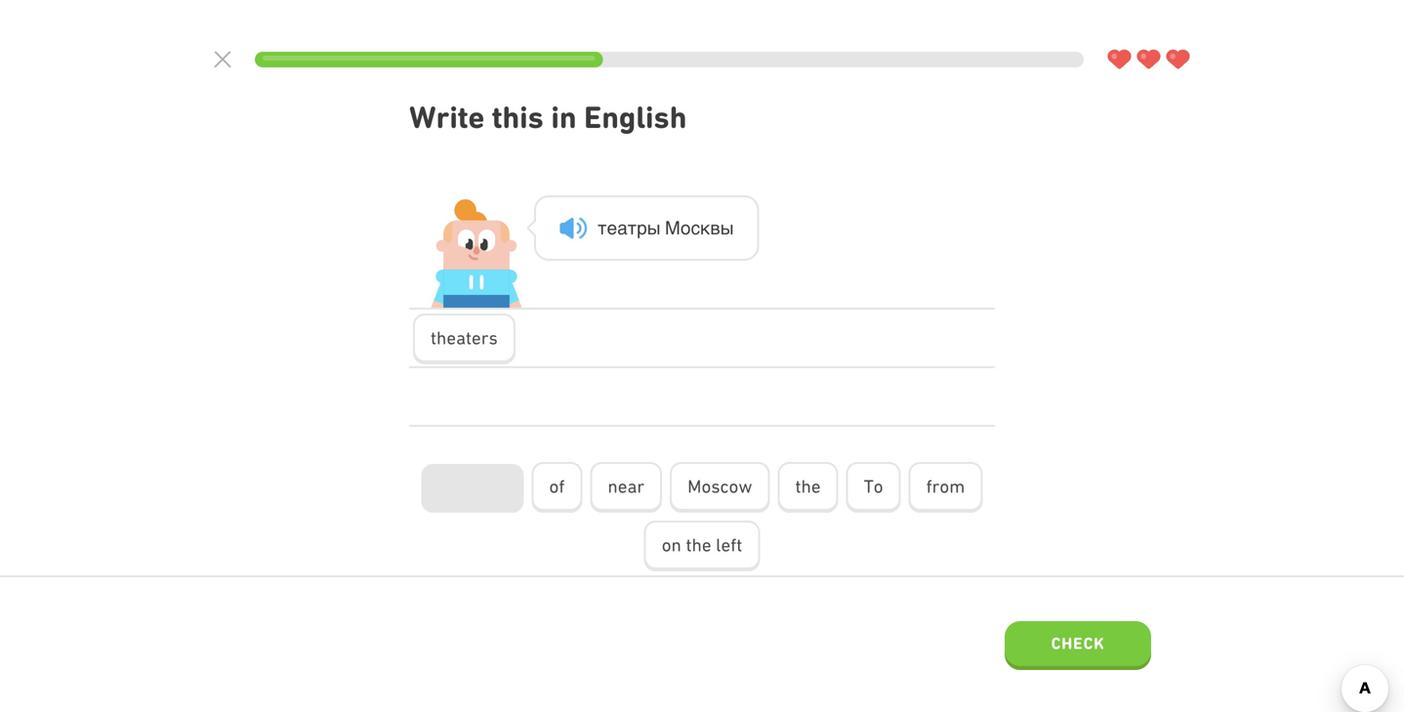 Task type: locate. For each thing, give the bounding box(es) containing it.
0 vertical spatial the
[[796, 476, 821, 497]]

the left to
[[796, 476, 821, 497]]

of button
[[532, 462, 583, 513]]

on the left
[[662, 534, 743, 555]]

this
[[492, 99, 544, 135]]

the
[[796, 476, 821, 497], [686, 534, 712, 555]]

т е а т р ы
[[598, 217, 661, 238]]

check button
[[1005, 621, 1152, 670]]

the right on
[[686, 534, 712, 555]]

с
[[691, 217, 700, 238]]

р
[[637, 217, 647, 238]]

т right е
[[628, 217, 637, 238]]

1 ы from the left
[[647, 217, 661, 238]]

0 horizontal spatial ы
[[647, 217, 661, 238]]

from button
[[909, 462, 983, 513]]

2 т from the left
[[628, 217, 637, 238]]

а
[[618, 217, 628, 238]]

1 horizontal spatial ы
[[721, 217, 734, 238]]

0 horizontal spatial the
[[686, 534, 712, 555]]

the button
[[778, 462, 839, 513]]

in
[[551, 99, 577, 135]]

ы left м
[[647, 217, 661, 238]]

the inside "button"
[[686, 534, 712, 555]]

near button
[[590, 462, 662, 513]]

е
[[607, 217, 618, 238]]

moscow
[[688, 476, 753, 497]]

1 vertical spatial the
[[686, 534, 712, 555]]

check
[[1052, 634, 1105, 653]]

2 ы from the left
[[721, 217, 734, 238]]

о
[[681, 217, 691, 238]]

english
[[584, 99, 687, 135]]

progress bar
[[255, 52, 1084, 67]]

0 horizontal spatial т
[[598, 217, 607, 238]]

т
[[598, 217, 607, 238], [628, 217, 637, 238]]

т left а
[[598, 217, 607, 238]]

left
[[716, 534, 743, 555]]

1 horizontal spatial the
[[796, 476, 821, 497]]

1 horizontal spatial т
[[628, 217, 637, 238]]

ы right the к
[[721, 217, 734, 238]]

ы
[[647, 217, 661, 238], [721, 217, 734, 238]]



Task type: vqa. For each thing, say whether or not it's contained in the screenshot.
Write this in Russian
no



Task type: describe. For each thing, give the bounding box(es) containing it.
to button
[[847, 462, 901, 513]]

from
[[927, 476, 966, 497]]

of
[[550, 476, 565, 497]]

write this in english
[[409, 99, 687, 135]]

write
[[409, 99, 485, 135]]

1 т from the left
[[598, 217, 607, 238]]

to
[[864, 476, 884, 497]]

on the left button
[[645, 521, 760, 571]]

moscow button
[[670, 462, 770, 513]]

the inside button
[[796, 476, 821, 497]]

theaters button
[[413, 314, 516, 364]]

м
[[665, 217, 681, 238]]

near
[[608, 476, 645, 497]]

theaters
[[431, 327, 498, 348]]

on
[[662, 534, 682, 555]]

к
[[700, 217, 711, 238]]

ы for в
[[721, 217, 734, 238]]

ы for р
[[647, 217, 661, 238]]

м о с к в ы
[[665, 217, 734, 238]]

в
[[711, 217, 721, 238]]



